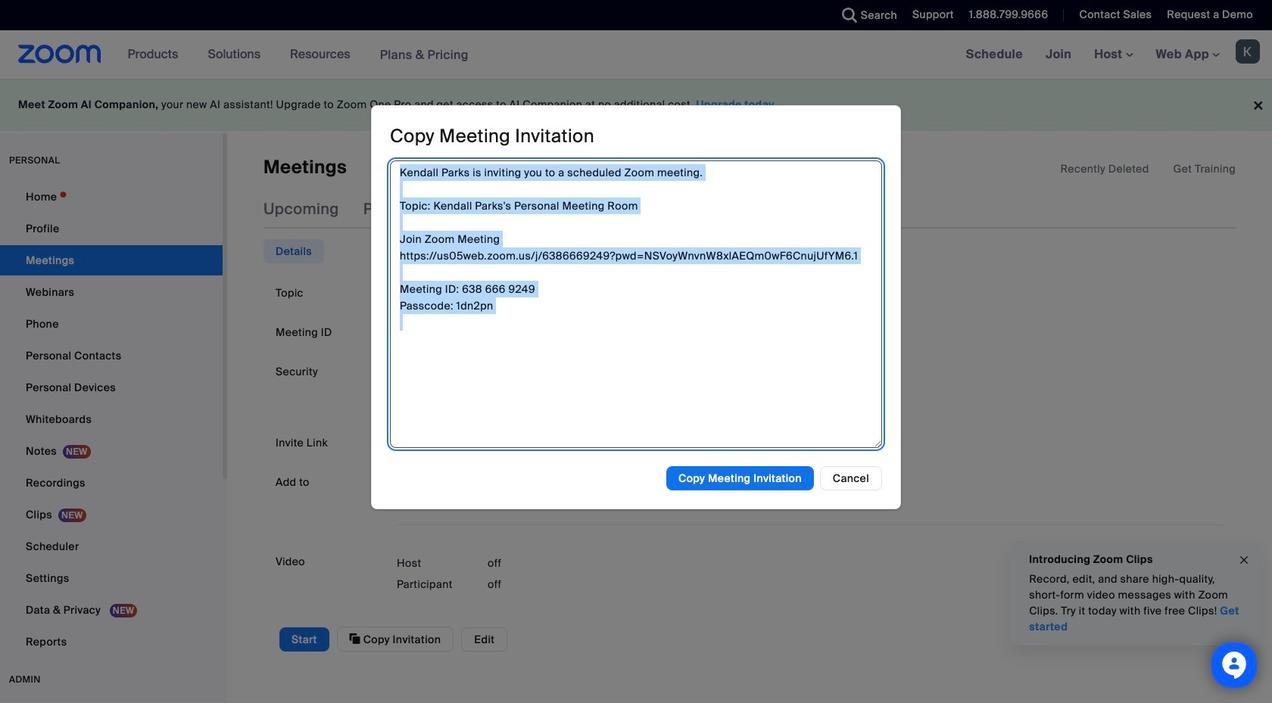 Task type: locate. For each thing, give the bounding box(es) containing it.
zoom logo image
[[18, 45, 101, 64]]

tab
[[264, 240, 324, 264]]

close image
[[1238, 552, 1251, 569]]

meetings navigation
[[955, 30, 1273, 80]]

1 vertical spatial checked image
[[397, 393, 408, 409]]

checked image
[[397, 366, 408, 381], [397, 393, 408, 409]]

copy image
[[350, 633, 361, 646]]

add to outlook calendar (.ics) image
[[540, 476, 556, 491]]

1 vertical spatial application
[[397, 431, 1224, 456]]

0 vertical spatial checked image
[[397, 366, 408, 381]]

0 vertical spatial application
[[1061, 161, 1236, 176]]

footer
[[0, 79, 1273, 131]]

banner
[[0, 30, 1273, 80]]

2 checked image from the top
[[397, 393, 408, 409]]

heading
[[390, 124, 595, 148]]

dialog
[[371, 106, 901, 510]]

tabs of meeting tab list
[[264, 190, 750, 229]]

application
[[1061, 161, 1236, 176], [397, 431, 1224, 456]]

tab list
[[264, 240, 324, 264]]



Task type: vqa. For each thing, say whether or not it's contained in the screenshot.
Tabs of all notes page Tab List
no



Task type: describe. For each thing, give the bounding box(es) containing it.
product information navigation
[[116, 30, 480, 80]]

copy invitation content text field
[[390, 161, 882, 449]]

personal menu menu
[[0, 182, 223, 659]]

1 checked image from the top
[[397, 366, 408, 381]]

add to yahoo calendar image
[[717, 476, 732, 491]]

btn image
[[397, 476, 412, 491]]



